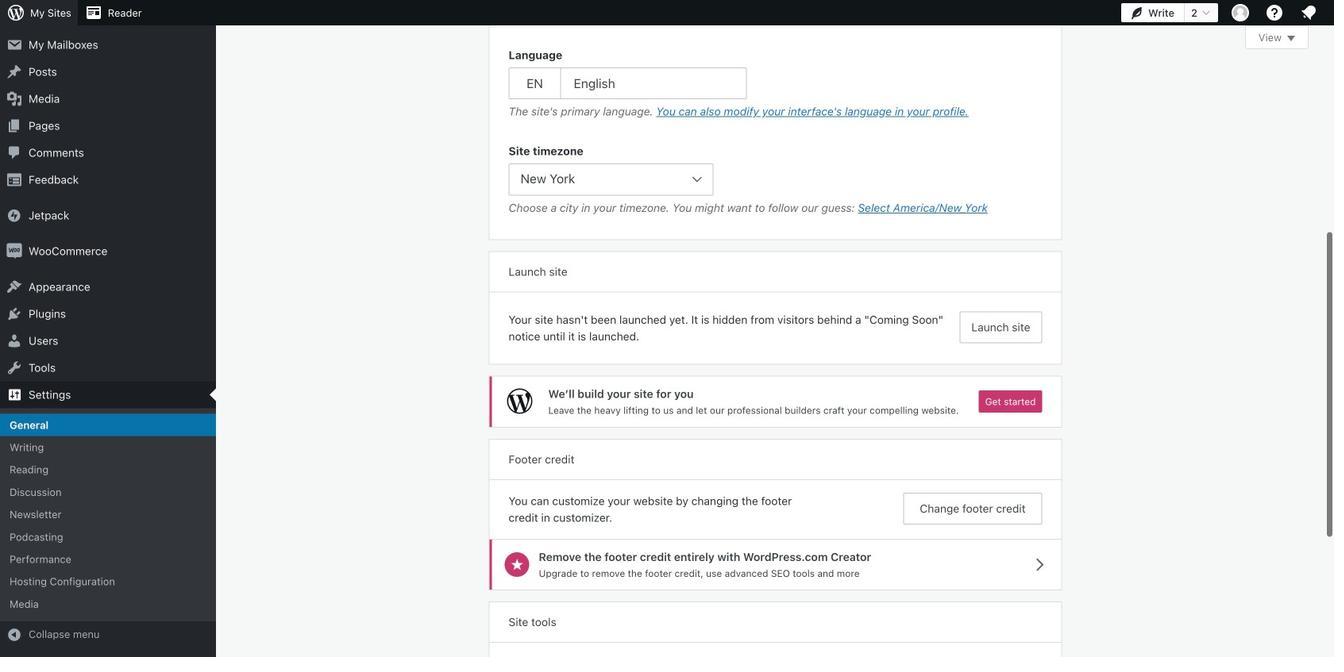 Task type: describe. For each thing, give the bounding box(es) containing it.
2 vertical spatial group
[[509, 143, 1043, 220]]

manage your notifications image
[[1300, 3, 1319, 22]]

my profile image
[[1232, 4, 1250, 21]]

1 img image from the top
[[6, 208, 22, 224]]

help image
[[1266, 3, 1285, 22]]

closed image
[[1288, 36, 1296, 41]]



Task type: locate. For each thing, give the bounding box(es) containing it.
0 vertical spatial group
[[490, 0, 1062, 28]]

1 vertical spatial group
[[509, 47, 1043, 124]]

0 vertical spatial img image
[[6, 208, 22, 224]]

2 img image from the top
[[6, 243, 22, 259]]

group
[[490, 0, 1062, 28], [509, 47, 1043, 124], [509, 143, 1043, 220]]

1 vertical spatial img image
[[6, 243, 22, 259]]

img image
[[6, 208, 22, 224], [6, 243, 22, 259]]



Task type: vqa. For each thing, say whether or not it's contained in the screenshot.
2nd img from the top
yes



